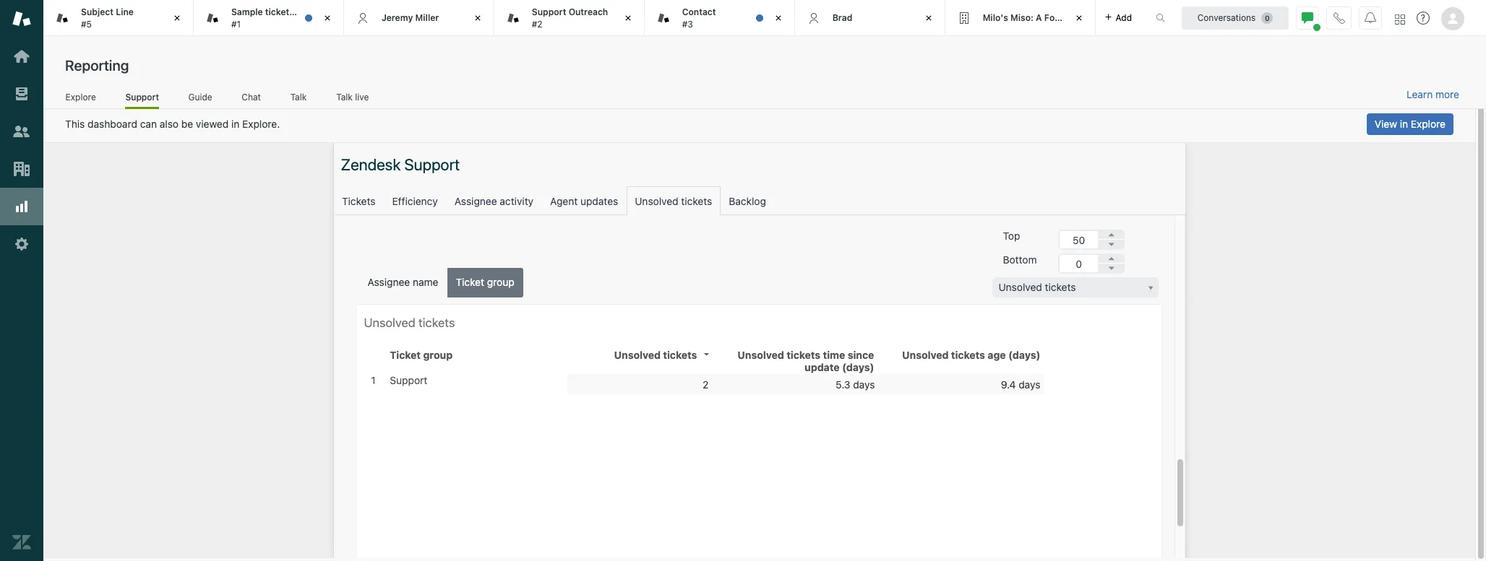 Task type: locate. For each thing, give the bounding box(es) containing it.
tab containing support outreach
[[494, 0, 645, 36]]

close image
[[170, 11, 184, 25], [320, 11, 335, 25]]

close image
[[471, 11, 485, 25], [621, 11, 635, 25], [771, 11, 786, 25], [922, 11, 936, 25], [1072, 11, 1086, 25]]

ticket:
[[265, 7, 292, 17]]

organizations image
[[12, 160, 31, 179]]

close image inside jeremy miller tab
[[471, 11, 485, 25]]

talk
[[290, 92, 307, 102], [336, 92, 353, 102]]

2 talk from the left
[[336, 92, 353, 102]]

chat link
[[241, 92, 261, 107]]

1 close image from the left
[[471, 11, 485, 25]]

live
[[355, 92, 369, 102]]

dashboard
[[88, 118, 137, 130]]

close image inside milo's miso: a foodlez subsidiary tab
[[1072, 11, 1086, 25]]

notifications image
[[1365, 12, 1377, 23]]

tab
[[43, 0, 194, 36], [194, 0, 359, 36], [494, 0, 645, 36], [645, 0, 795, 36]]

contact
[[682, 7, 716, 17]]

0 horizontal spatial talk
[[290, 92, 307, 102]]

1 horizontal spatial close image
[[320, 11, 335, 25]]

talk live
[[336, 92, 369, 102]]

1 in from the left
[[231, 118, 240, 130]]

foodlez
[[1045, 12, 1078, 23]]

1 horizontal spatial in
[[1400, 118, 1409, 130]]

2 tab from the left
[[194, 0, 359, 36]]

tab containing contact
[[645, 0, 795, 36]]

explore
[[66, 92, 96, 102], [1411, 118, 1446, 130]]

close image inside brad tab
[[922, 11, 936, 25]]

jeremy
[[382, 12, 413, 23]]

0 vertical spatial support
[[532, 7, 566, 17]]

meet
[[295, 7, 316, 17]]

view in explore button
[[1367, 114, 1454, 135]]

2 in from the left
[[1400, 118, 1409, 130]]

explore up this on the top
[[66, 92, 96, 102]]

support inside support outreach #2
[[532, 7, 566, 17]]

in right viewed
[[231, 118, 240, 130]]

talk for talk live
[[336, 92, 353, 102]]

close image left 'brad'
[[771, 11, 786, 25]]

tabs tab list
[[43, 0, 1141, 36]]

in inside button
[[1400, 118, 1409, 130]]

close image right meet
[[320, 11, 335, 25]]

1 vertical spatial support
[[125, 92, 159, 102]]

milo's miso: a foodlez subsidiary tab
[[945, 0, 1126, 36]]

talk right chat
[[290, 92, 307, 102]]

0 vertical spatial explore
[[66, 92, 96, 102]]

miso:
[[1011, 12, 1034, 23]]

talk left live
[[336, 92, 353, 102]]

contact #3
[[682, 7, 716, 29]]

talk for talk
[[290, 92, 307, 102]]

close image right miller
[[471, 11, 485, 25]]

0 horizontal spatial support
[[125, 92, 159, 102]]

can
[[140, 118, 157, 130]]

1 horizontal spatial talk
[[336, 92, 353, 102]]

support up #2
[[532, 7, 566, 17]]

4 close image from the left
[[922, 11, 936, 25]]

close image for milo's miso: a foodlez subsidiary
[[1072, 11, 1086, 25]]

tab containing subject line
[[43, 0, 194, 36]]

1 talk from the left
[[290, 92, 307, 102]]

5 close image from the left
[[1072, 11, 1086, 25]]

close image left "add" "popup button"
[[1072, 11, 1086, 25]]

get started image
[[12, 47, 31, 66]]

this
[[65, 118, 85, 130]]

chat
[[242, 92, 261, 102]]

zendesk image
[[12, 534, 31, 552]]

customers image
[[12, 122, 31, 141]]

learn more link
[[1407, 88, 1460, 101]]

support for support
[[125, 92, 159, 102]]

3 tab from the left
[[494, 0, 645, 36]]

explore down learn more link
[[1411, 118, 1446, 130]]

support link
[[125, 92, 159, 109]]

line
[[116, 7, 134, 17]]

be
[[181, 118, 193, 130]]

guide link
[[188, 92, 213, 107]]

0 horizontal spatial close image
[[170, 11, 184, 25]]

1 vertical spatial explore
[[1411, 118, 1446, 130]]

4 tab from the left
[[645, 0, 795, 36]]

1 horizontal spatial explore
[[1411, 118, 1446, 130]]

in
[[231, 118, 240, 130], [1400, 118, 1409, 130]]

close image right "outreach"
[[621, 11, 635, 25]]

1 tab from the left
[[43, 0, 194, 36]]

support
[[532, 7, 566, 17], [125, 92, 159, 102]]

jeremy miller
[[382, 12, 439, 23]]

view in explore
[[1375, 118, 1446, 130]]

#3
[[682, 18, 693, 29]]

1 horizontal spatial support
[[532, 7, 566, 17]]

0 horizontal spatial in
[[231, 118, 240, 130]]

3 close image from the left
[[771, 11, 786, 25]]

main element
[[0, 0, 43, 562]]

subject line #5
[[81, 7, 134, 29]]

in right view
[[1400, 118, 1409, 130]]

reporting
[[65, 57, 129, 74]]

support up can
[[125, 92, 159, 102]]

outreach
[[569, 7, 608, 17]]

close image left milo's
[[922, 11, 936, 25]]

close image right the line
[[170, 11, 184, 25]]



Task type: vqa. For each thing, say whether or not it's contained in the screenshot.
'Talk live' link
yes



Task type: describe. For each thing, give the bounding box(es) containing it.
explore link
[[65, 92, 96, 107]]

conversations
[[1198, 12, 1256, 23]]

button displays agent's chat status as online. image
[[1302, 12, 1314, 23]]

also
[[160, 118, 179, 130]]

views image
[[12, 85, 31, 103]]

zendesk support image
[[12, 9, 31, 28]]

jeremy miller tab
[[344, 0, 494, 36]]

miller
[[415, 12, 439, 23]]

brad tab
[[795, 0, 945, 36]]

viewed
[[196, 118, 229, 130]]

tab containing sample ticket: meet the ticket
[[194, 0, 359, 36]]

a
[[1036, 12, 1042, 23]]

guide
[[188, 92, 212, 102]]

2 close image from the left
[[320, 11, 335, 25]]

zendesk products image
[[1395, 14, 1406, 24]]

1 close image from the left
[[170, 11, 184, 25]]

#2
[[532, 18, 543, 29]]

brad
[[833, 12, 853, 23]]

subsidiary
[[1081, 12, 1126, 23]]

#1
[[231, 18, 241, 29]]

learn more
[[1407, 88, 1460, 101]]

the
[[318, 7, 332, 17]]

conversations button
[[1182, 6, 1289, 29]]

more
[[1436, 88, 1460, 101]]

#5
[[81, 18, 92, 29]]

subject
[[81, 7, 114, 17]]

admin image
[[12, 235, 31, 254]]

support outreach #2
[[532, 7, 608, 29]]

reporting image
[[12, 197, 31, 216]]

get help image
[[1417, 12, 1430, 25]]

2 close image from the left
[[621, 11, 635, 25]]

0 horizontal spatial explore
[[66, 92, 96, 102]]

talk live link
[[336, 92, 369, 107]]

learn
[[1407, 88, 1433, 101]]

view
[[1375, 118, 1398, 130]]

support for support outreach #2
[[532, 7, 566, 17]]

ticket
[[334, 7, 359, 17]]

explore.
[[242, 118, 280, 130]]

close image for jeremy miller
[[471, 11, 485, 25]]

milo's miso: a foodlez subsidiary
[[983, 12, 1126, 23]]

this dashboard can also be viewed in explore.
[[65, 118, 280, 130]]

explore inside button
[[1411, 118, 1446, 130]]

sample ticket: meet the ticket #1
[[231, 7, 359, 29]]

milo's
[[983, 12, 1009, 23]]

close image for brad
[[922, 11, 936, 25]]

sample
[[231, 7, 263, 17]]

talk link
[[290, 92, 307, 107]]

add button
[[1096, 0, 1141, 35]]

add
[[1116, 12, 1132, 23]]



